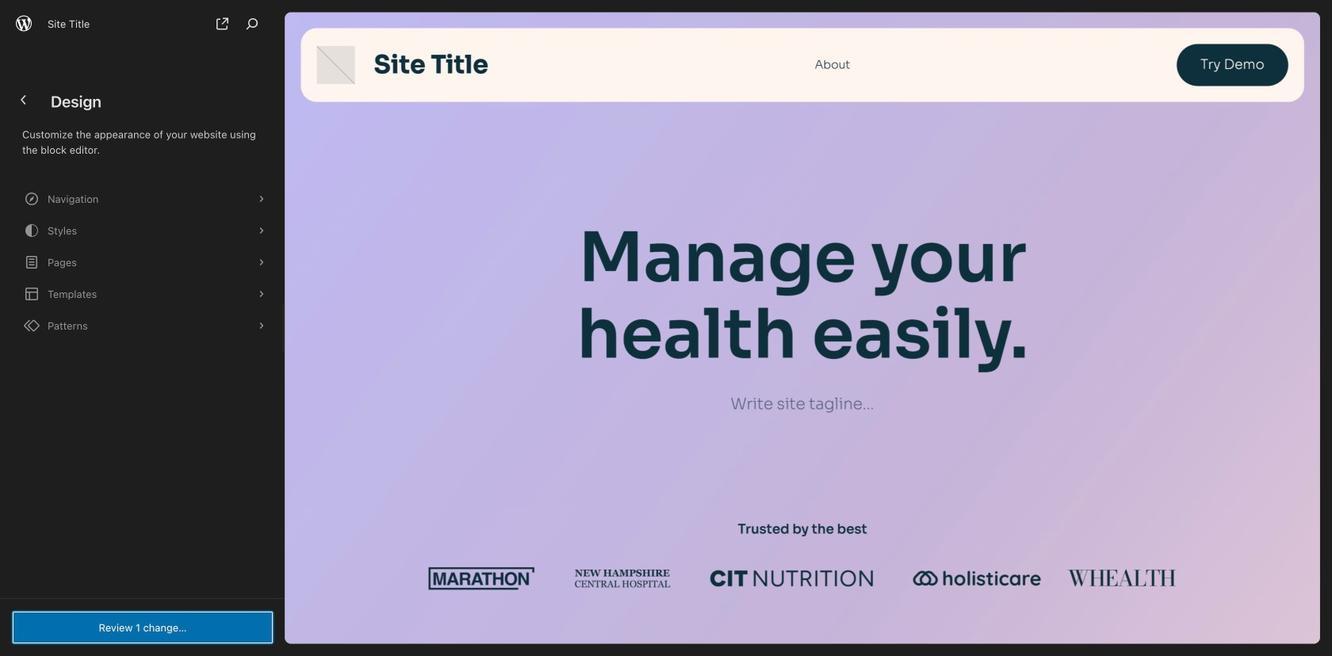 Task type: vqa. For each thing, say whether or not it's contained in the screenshot.
View site (opens in a new tab) image
yes



Task type: locate. For each thing, give the bounding box(es) containing it.
go to the dashboard image
[[14, 90, 33, 109]]

list
[[10, 183, 276, 342]]

open command palette image
[[243, 14, 262, 33]]

view site (opens in a new tab) image
[[213, 14, 232, 33]]



